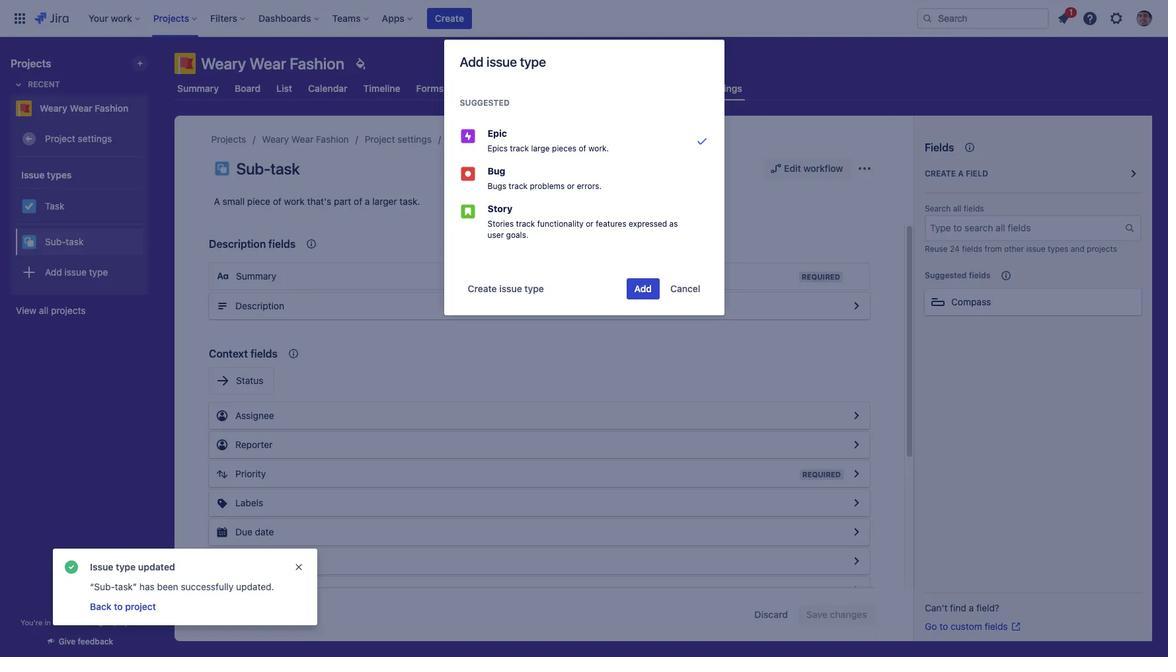 Task type: locate. For each thing, give the bounding box(es) containing it.
project settings link down timeline link
[[365, 132, 432, 147]]

projects right and
[[1087, 244, 1118, 254]]

fields down work
[[269, 238, 296, 250]]

2 open field configuration image from the top
[[849, 495, 865, 511]]

1 vertical spatial or
[[586, 219, 594, 229]]

project settings
[[674, 83, 743, 94], [45, 133, 112, 144], [365, 134, 432, 145]]

back to project button
[[89, 599, 157, 615]]

1 horizontal spatial of
[[354, 196, 362, 207]]

0 vertical spatial issue
[[448, 134, 470, 145]]

all right view
[[39, 305, 48, 316]]

weary wear fashion down 'list' link
[[262, 134, 349, 145]]

create
[[435, 12, 464, 23], [925, 169, 956, 179], [468, 283, 497, 294]]

project settings down timeline link
[[365, 134, 432, 145]]

sub- right issue type icon
[[236, 159, 271, 178]]

issue types up task at the left
[[21, 169, 72, 180]]

to right back in the left of the page
[[114, 601, 123, 612]]

summary down "description fields"
[[236, 270, 277, 282]]

open field configuration image inside category button
[[849, 583, 865, 599]]

project inside back to project button
[[125, 601, 156, 612]]

0 vertical spatial weary wear fashion link
[[11, 95, 143, 122]]

calendar link
[[306, 77, 350, 101]]

0 horizontal spatial more information about the context fields image
[[286, 346, 302, 362]]

1 vertical spatial all
[[39, 305, 48, 316]]

0 horizontal spatial types
[[47, 169, 72, 180]]

required for summary
[[802, 272, 841, 281]]

group containing issue types
[[16, 157, 143, 294]]

add issue type down sub-task link
[[45, 266, 108, 277]]

track for bug
[[509, 181, 528, 191]]

1 vertical spatial add issue type
[[45, 266, 108, 277]]

due
[[235, 526, 253, 538]]

1 vertical spatial to
[[940, 621, 948, 632]]

projects up 'recent'
[[11, 58, 51, 69]]

Type to search all fields text field
[[927, 216, 1125, 240]]

add left "cancel"
[[635, 283, 652, 294]]

24
[[950, 244, 960, 254]]

1 horizontal spatial add issue type
[[460, 54, 546, 69]]

go to custom fields
[[925, 621, 1008, 632]]

epic epics track large pieces of work.
[[488, 128, 609, 153]]

0 horizontal spatial add issue type
[[45, 266, 108, 277]]

go to custom fields link
[[925, 620, 1022, 634]]

view all projects link
[[11, 299, 148, 323]]

1 horizontal spatial projects
[[211, 134, 246, 145]]

required for priority
[[803, 470, 841, 479]]

of
[[579, 144, 587, 153], [273, 196, 282, 207], [354, 196, 362, 207]]

to right go
[[940, 621, 948, 632]]

sub- down task at the left
[[45, 236, 66, 247]]

track inside story stories track functionality or features expressed as user goals.
[[516, 219, 535, 229]]

project settings link down 'recent'
[[16, 126, 143, 152]]

issue down goals.
[[500, 283, 522, 294]]

to inside button
[[114, 601, 123, 612]]

cancel
[[671, 283, 701, 294]]

task up add issue type 'button'
[[66, 236, 84, 247]]

you're in a team-managed project
[[21, 618, 138, 627]]

weary wear fashion link down 'recent'
[[11, 95, 143, 122]]

1 open field configuration image from the top
[[849, 298, 865, 314]]

type inside 'button'
[[89, 266, 108, 277]]

1 vertical spatial sub-
[[45, 236, 66, 247]]

that's
[[307, 196, 332, 207]]

project up 'selected' image
[[674, 83, 705, 94]]

project down has
[[125, 601, 156, 612]]

dismiss image
[[294, 562, 304, 573]]

can't find a field?
[[925, 602, 1000, 614]]

0 vertical spatial summary
[[177, 83, 219, 94]]

1 vertical spatial more information about the context fields image
[[286, 346, 302, 362]]

goals.
[[506, 230, 529, 240]]

0 horizontal spatial add
[[45, 266, 62, 277]]

type
[[520, 54, 546, 69], [89, 266, 108, 277], [525, 283, 544, 294], [116, 561, 136, 573]]

1 vertical spatial suggested
[[925, 270, 967, 280]]

task inside group
[[66, 236, 84, 247]]

0 vertical spatial project
[[125, 601, 156, 612]]

0 horizontal spatial project
[[45, 133, 75, 144]]

open field configuration image
[[849, 298, 865, 314], [849, 437, 865, 453], [849, 466, 865, 482], [849, 524, 865, 540]]

team-
[[59, 618, 80, 627]]

list
[[277, 83, 292, 94]]

0 horizontal spatial create
[[435, 12, 464, 23]]

or inside story stories track functionality or features expressed as user goals.
[[586, 219, 594, 229]]

summary left board at the top left
[[177, 83, 219, 94]]

tab list
[[167, 77, 1161, 101]]

suggested fields
[[925, 270, 991, 280]]

project settings up 'selected' image
[[674, 83, 743, 94]]

track for epic
[[510, 144, 529, 153]]

open field configuration image inside the due date button
[[849, 524, 865, 540]]

piece
[[247, 196, 271, 207]]

edit workflow
[[784, 163, 844, 174]]

1 horizontal spatial project settings link
[[365, 132, 432, 147]]

weary right the projects link
[[262, 134, 289, 145]]

0 horizontal spatial projects
[[11, 58, 51, 69]]

types up task at the left
[[47, 169, 72, 180]]

add issue type down primary 'element'
[[460, 54, 546, 69]]

2 vertical spatial add
[[635, 283, 652, 294]]

4 open field configuration image from the top
[[849, 583, 865, 599]]

create inside button
[[468, 283, 497, 294]]

add inside add button
[[635, 283, 652, 294]]

project
[[674, 83, 705, 94], [45, 133, 75, 144], [365, 134, 395, 145]]

open field configuration image for assignee
[[849, 408, 865, 424]]

in
[[45, 618, 51, 627]]

more information about the context fields image right context fields
[[286, 346, 302, 362]]

fields left this link will be opened in a new tab image
[[985, 621, 1008, 632]]

description down small
[[209, 238, 266, 250]]

or left features
[[586, 219, 594, 229]]

view all projects
[[16, 305, 86, 316]]

collapse recent projects image
[[11, 77, 26, 93]]

open field configuration image inside labels button
[[849, 495, 865, 511]]

track right bugs
[[509, 181, 528, 191]]

1 horizontal spatial suggested
[[925, 270, 967, 280]]

more information about the context fields image down a small piece of work that's part of a larger task.
[[304, 236, 320, 252]]

small
[[223, 196, 245, 207]]

back to project link
[[90, 601, 156, 612]]

description inside button
[[235, 300, 284, 311]]

jira image
[[34, 10, 69, 26], [34, 10, 69, 26]]

weary wear fashion down 'recent'
[[40, 103, 129, 114]]

0 vertical spatial or
[[567, 181, 575, 191]]

projects
[[11, 58, 51, 69], [211, 134, 246, 145]]

larger
[[373, 196, 397, 207]]

search image
[[923, 13, 933, 23]]

suggested inside add issue type dialog
[[460, 98, 510, 108]]

1 open field configuration image from the top
[[849, 408, 865, 424]]

4 open field configuration image from the top
[[849, 524, 865, 540]]

1 vertical spatial description
[[235, 300, 284, 311]]

reporter
[[235, 439, 273, 450]]

and
[[1071, 244, 1085, 254]]

create inside button
[[435, 12, 464, 23]]

1 horizontal spatial to
[[940, 621, 948, 632]]

task up work
[[271, 159, 300, 178]]

task
[[271, 159, 300, 178], [66, 236, 84, 247]]

0 vertical spatial types
[[473, 134, 496, 145]]

sub- inside group
[[45, 236, 66, 247]]

task
[[45, 200, 64, 211]]

weary wear fashion link
[[11, 95, 143, 122], [262, 132, 349, 147]]

fields
[[964, 204, 984, 214], [269, 238, 296, 250], [962, 244, 983, 254], [969, 270, 991, 280], [251, 348, 278, 360], [985, 621, 1008, 632]]

0 horizontal spatial task
[[66, 236, 84, 247]]

0 horizontal spatial summary
[[177, 83, 219, 94]]

0 horizontal spatial sub-
[[45, 236, 66, 247]]

back to project
[[90, 601, 156, 612]]

description up context fields
[[235, 300, 284, 311]]

fields
[[925, 142, 954, 153]]

weary wear fashion link down 'list' link
[[262, 132, 349, 147]]

open field configuration image inside description button
[[849, 298, 865, 314]]

track inside epic epics track large pieces of work.
[[510, 144, 529, 153]]

issue left epic
[[448, 134, 470, 145]]

compass button
[[925, 289, 1142, 315]]

add
[[460, 54, 484, 69], [45, 266, 62, 277], [635, 283, 652, 294]]

discard button
[[747, 604, 796, 626]]

labels button
[[209, 490, 870, 517]]

2 horizontal spatial types
[[1048, 244, 1069, 254]]

user
[[488, 230, 504, 240]]

2 horizontal spatial create
[[925, 169, 956, 179]]

sub-task
[[236, 159, 300, 178], [45, 236, 84, 247]]

1 horizontal spatial weary wear fashion link
[[262, 132, 349, 147]]

0 vertical spatial sub-task
[[236, 159, 300, 178]]

add issue type inside add issue type dialog
[[460, 54, 546, 69]]

0 horizontal spatial settings
[[78, 133, 112, 144]]

weary wear fashion up the list
[[201, 54, 345, 73]]

1 horizontal spatial or
[[586, 219, 594, 229]]

0 vertical spatial track
[[510, 144, 529, 153]]

to
[[114, 601, 123, 612], [940, 621, 948, 632]]

2 vertical spatial create
[[468, 283, 497, 294]]

1 vertical spatial issue types
[[21, 169, 72, 180]]

projects down add issue type 'button'
[[51, 305, 86, 316]]

settings
[[707, 83, 743, 94], [78, 133, 112, 144], [398, 134, 432, 145]]

1 horizontal spatial wear
[[250, 54, 286, 73]]

fields left more information about the suggested fields icon
[[969, 270, 991, 280]]

primary element
[[8, 0, 917, 37]]

track
[[510, 144, 529, 153], [509, 181, 528, 191], [516, 219, 535, 229]]

2 vertical spatial track
[[516, 219, 535, 229]]

1 horizontal spatial settings
[[398, 134, 432, 145]]

project
[[125, 601, 156, 612], [114, 618, 138, 627]]

1 vertical spatial track
[[509, 181, 528, 191]]

weary up board at the top left
[[201, 54, 246, 73]]

open field configuration image for description
[[849, 298, 865, 314]]

epic
[[488, 128, 507, 139]]

to for back
[[114, 601, 123, 612]]

recent
[[28, 79, 60, 89]]

track up goals.
[[516, 219, 535, 229]]

give feedback
[[59, 637, 113, 647]]

1 vertical spatial summary
[[236, 270, 277, 282]]

assignee
[[235, 410, 274, 421]]

projects up issue type icon
[[211, 134, 246, 145]]

0 vertical spatial more information about the context fields image
[[304, 236, 320, 252]]

track inside bug bugs track problems or errors.
[[509, 181, 528, 191]]

1 vertical spatial sub-task
[[45, 236, 84, 247]]

0 vertical spatial projects
[[11, 58, 51, 69]]

bug bugs track problems or errors.
[[488, 165, 602, 191]]

issue type icon image
[[214, 161, 230, 177]]

large
[[531, 144, 550, 153]]

1 vertical spatial weary wear fashion
[[40, 103, 129, 114]]

issue
[[487, 54, 517, 69], [1027, 244, 1046, 254], [65, 266, 87, 277], [500, 283, 522, 294]]

2 horizontal spatial settings
[[707, 83, 743, 94]]

issue types up bug
[[448, 134, 496, 145]]

0 horizontal spatial all
[[39, 305, 48, 316]]

group
[[16, 157, 143, 294]]

description for description
[[235, 300, 284, 311]]

0 vertical spatial to
[[114, 601, 123, 612]]

issue
[[448, 134, 470, 145], [21, 169, 45, 180], [90, 561, 113, 573]]

0 vertical spatial weary wear fashion
[[201, 54, 345, 73]]

updated.
[[236, 581, 274, 593]]

give feedback button
[[38, 631, 121, 653]]

of left work.
[[579, 144, 587, 153]]

work.
[[589, 144, 609, 153]]

types left and
[[1048, 244, 1069, 254]]

summary link
[[175, 77, 222, 101]]

sub-task up piece
[[236, 159, 300, 178]]

all right search
[[953, 204, 962, 214]]

0 horizontal spatial to
[[114, 601, 123, 612]]

types inside group
[[47, 169, 72, 180]]

1 horizontal spatial task
[[271, 159, 300, 178]]

due date button
[[209, 519, 870, 546]]

2 vertical spatial weary
[[262, 134, 289, 145]]

cancel button
[[663, 278, 709, 299]]

1 vertical spatial task
[[66, 236, 84, 247]]

fields right 24
[[962, 244, 983, 254]]

Search field
[[917, 8, 1050, 29]]

required
[[802, 272, 841, 281], [803, 470, 841, 479]]

2 vertical spatial fashion
[[316, 134, 349, 145]]

0 vertical spatial all
[[953, 204, 962, 214]]

1 horizontal spatial projects
[[1087, 244, 1118, 254]]

track left large
[[510, 144, 529, 153]]

issue types
[[448, 134, 496, 145], [21, 169, 72, 180]]

all inside view all projects link
[[39, 305, 48, 316]]

create button
[[427, 8, 472, 29]]

0 vertical spatial description
[[209, 238, 266, 250]]

2 vertical spatial weary wear fashion
[[262, 134, 349, 145]]

0 horizontal spatial issue
[[21, 169, 45, 180]]

go
[[925, 621, 937, 632]]

or left errors.
[[567, 181, 575, 191]]

0 horizontal spatial project settings link
[[16, 126, 143, 152]]

0 vertical spatial create
[[435, 12, 464, 23]]

has
[[139, 581, 155, 593]]

0 vertical spatial projects
[[1087, 244, 1118, 254]]

create for create issue type
[[468, 283, 497, 294]]

open field configuration image
[[849, 408, 865, 424], [849, 495, 865, 511], [849, 554, 865, 569], [849, 583, 865, 599]]

all for search
[[953, 204, 962, 214]]

context fields
[[209, 348, 278, 360]]

1
[[1070, 7, 1073, 17]]

1 vertical spatial projects
[[211, 134, 246, 145]]

2 open field configuration image from the top
[[849, 437, 865, 453]]

issue down sub-task link
[[65, 266, 87, 277]]

project down 'recent'
[[45, 133, 75, 144]]

1 horizontal spatial project settings
[[365, 134, 432, 145]]

board
[[235, 83, 261, 94]]

more information about the fields image
[[962, 140, 978, 155]]

sub-task up add issue type 'button'
[[45, 236, 84, 247]]

0 horizontal spatial weary wear fashion link
[[11, 95, 143, 122]]

0 horizontal spatial or
[[567, 181, 575, 191]]

to for go
[[940, 621, 948, 632]]

functionality
[[537, 219, 584, 229]]

open field configuration image for due date
[[849, 524, 865, 540]]

project down timeline link
[[365, 134, 395, 145]]

1 vertical spatial create
[[925, 169, 956, 179]]

project down back to project button
[[114, 618, 138, 627]]

add down primary 'element'
[[460, 54, 484, 69]]

task.
[[400, 196, 420, 207]]

tab list containing project settings
[[167, 77, 1161, 101]]

suggested down 24
[[925, 270, 967, 280]]

add issue type image
[[21, 265, 37, 280]]

add inside add issue type 'button'
[[45, 266, 62, 277]]

give
[[59, 637, 76, 647]]

0 vertical spatial required
[[802, 272, 841, 281]]

1 horizontal spatial create
[[468, 283, 497, 294]]

or inside bug bugs track problems or errors.
[[567, 181, 575, 191]]

0 vertical spatial issue types
[[448, 134, 496, 145]]

types up bug
[[473, 134, 496, 145]]

description for description fields
[[209, 238, 266, 250]]

0 vertical spatial sub-
[[236, 159, 271, 178]]

of right part
[[354, 196, 362, 207]]

other
[[1005, 244, 1024, 254]]

1 vertical spatial required
[[803, 470, 841, 479]]

2 horizontal spatial add
[[635, 283, 652, 294]]

edit workflow button
[[763, 158, 851, 179]]

you're
[[21, 618, 43, 627]]

issue up task link
[[21, 169, 45, 180]]

field
[[966, 169, 989, 179]]

add right add issue type icon
[[45, 266, 62, 277]]

weary down 'recent'
[[40, 103, 67, 114]]

2 horizontal spatial of
[[579, 144, 587, 153]]

all for view
[[39, 305, 48, 316]]

types inside issue types link
[[473, 134, 496, 145]]

of left work
[[273, 196, 282, 207]]

issue up the "sub-
[[90, 561, 113, 573]]

0 horizontal spatial project settings
[[45, 133, 112, 144]]

more information about the context fields image
[[304, 236, 320, 252], [286, 346, 302, 362]]

1 horizontal spatial types
[[473, 134, 496, 145]]

types for issue types link
[[473, 134, 496, 145]]

0 horizontal spatial weary
[[40, 103, 67, 114]]

1 vertical spatial add
[[45, 266, 62, 277]]

open field configuration image inside reporter button
[[849, 437, 865, 453]]

as
[[670, 219, 678, 229]]

project settings down 'recent'
[[45, 133, 112, 144]]

suggested up epic
[[460, 98, 510, 108]]

open field configuration image inside assignee button
[[849, 408, 865, 424]]



Task type: vqa. For each thing, say whether or not it's contained in the screenshot.
the left the sub-task
yes



Task type: describe. For each thing, give the bounding box(es) containing it.
1 horizontal spatial summary
[[236, 270, 277, 282]]

summary inside "link"
[[177, 83, 219, 94]]

0 vertical spatial fashion
[[290, 54, 345, 73]]

more information about the suggested fields image
[[999, 268, 1015, 284]]

add issue type inside add issue type 'button'
[[45, 266, 108, 277]]

due date
[[235, 526, 274, 538]]

open field configuration image for category
[[849, 583, 865, 599]]

suggested for suggested
[[460, 98, 510, 108]]

or for bug
[[567, 181, 575, 191]]

search all fields
[[925, 204, 984, 214]]

forms link
[[414, 77, 447, 101]]

"sub-task" has been successfully updated.
[[90, 581, 274, 593]]

issue inside 'button'
[[65, 266, 87, 277]]

settings inside tab list
[[707, 83, 743, 94]]

list link
[[274, 77, 295, 101]]

type inside button
[[525, 283, 544, 294]]

reuse 24 fields from other issue types and projects
[[925, 244, 1118, 254]]

board link
[[232, 77, 263, 101]]

category button
[[209, 577, 870, 604]]

a right in
[[53, 618, 57, 627]]

part
[[334, 196, 351, 207]]

field?
[[977, 602, 1000, 614]]

open field configuration image for reporter
[[849, 437, 865, 453]]

assignee button
[[209, 403, 870, 429]]

add button
[[627, 278, 660, 299]]

expressed
[[629, 219, 667, 229]]

bugs
[[488, 181, 507, 191]]

bug
[[488, 165, 506, 177]]

this link will be opened in a new tab image
[[1011, 622, 1022, 632]]

workflow
[[804, 163, 844, 174]]

timeline link
[[361, 77, 403, 101]]

edit
[[784, 163, 801, 174]]

issue inside issue types link
[[448, 134, 470, 145]]

problems
[[530, 181, 565, 191]]

1 vertical spatial project
[[114, 618, 138, 627]]

success image
[[63, 559, 79, 575]]

stories
[[488, 219, 514, 229]]

epics
[[488, 144, 508, 153]]

0 vertical spatial weary
[[201, 54, 246, 73]]

context
[[209, 348, 248, 360]]

a right find
[[969, 602, 974, 614]]

task"
[[115, 581, 137, 593]]

"sub-
[[90, 581, 115, 593]]

a left field
[[958, 169, 964, 179]]

of inside epic epics track large pieces of work.
[[579, 144, 587, 153]]

feedback
[[78, 637, 113, 647]]

from
[[985, 244, 1002, 254]]

task link
[[16, 193, 143, 220]]

category
[[235, 585, 275, 596]]

a
[[214, 196, 220, 207]]

more information about the context fields image for context fields
[[286, 346, 302, 362]]

reporter button
[[209, 432, 870, 458]]

a small piece of work that's part of a larger task.
[[214, 196, 420, 207]]

custom
[[951, 621, 983, 632]]

1 horizontal spatial sub-task
[[236, 159, 300, 178]]

2 horizontal spatial weary
[[262, 134, 289, 145]]

a left the larger
[[365, 196, 370, 207]]

1 horizontal spatial project
[[365, 134, 395, 145]]

projects link
[[211, 132, 246, 147]]

create for create
[[435, 12, 464, 23]]

0 vertical spatial task
[[271, 159, 300, 178]]

managed
[[80, 618, 112, 627]]

create a field
[[925, 169, 989, 179]]

date
[[255, 526, 274, 538]]

errors.
[[577, 181, 602, 191]]

add issue type button
[[16, 259, 143, 286]]

0 vertical spatial wear
[[250, 54, 286, 73]]

sub-task inside group
[[45, 236, 84, 247]]

0 vertical spatial add
[[460, 54, 484, 69]]

1 horizontal spatial sub-
[[236, 159, 271, 178]]

sub-task link
[[16, 229, 143, 255]]

2 horizontal spatial project
[[674, 83, 705, 94]]

priority
[[235, 468, 266, 479]]

pieces
[[552, 144, 577, 153]]

1 vertical spatial weary
[[40, 103, 67, 114]]

work
[[284, 196, 305, 207]]

been
[[157, 581, 178, 593]]

0 horizontal spatial of
[[273, 196, 282, 207]]

track for story
[[516, 219, 535, 229]]

updated
[[138, 561, 175, 573]]

story stories track functionality or features expressed as user goals.
[[488, 203, 678, 240]]

1 vertical spatial issue
[[21, 169, 45, 180]]

2 vertical spatial types
[[1048, 244, 1069, 254]]

successfully
[[181, 581, 234, 593]]

issue type updated
[[90, 561, 175, 573]]

can't
[[925, 602, 948, 614]]

add issue type dialog
[[444, 40, 725, 315]]

1 vertical spatial fashion
[[95, 103, 129, 114]]

compass
[[952, 296, 992, 308]]

0 horizontal spatial projects
[[51, 305, 86, 316]]

1 vertical spatial weary wear fashion link
[[262, 132, 349, 147]]

2 horizontal spatial project settings
[[674, 83, 743, 94]]

view
[[16, 305, 36, 316]]

forms
[[416, 83, 444, 94]]

story
[[488, 203, 513, 214]]

create for create a field
[[925, 169, 956, 179]]

0 horizontal spatial wear
[[70, 103, 92, 114]]

issue inside button
[[500, 283, 522, 294]]

create issue type button
[[460, 278, 552, 299]]

labels
[[235, 497, 263, 509]]

more information about the context fields image for description fields
[[304, 236, 320, 252]]

suggested for suggested fields
[[925, 270, 967, 280]]

create banner
[[0, 0, 1169, 37]]

back
[[90, 601, 111, 612]]

0 horizontal spatial issue types
[[21, 169, 72, 180]]

or for story
[[586, 219, 594, 229]]

discard
[[755, 609, 788, 620]]

types for group containing issue types
[[47, 169, 72, 180]]

3 open field configuration image from the top
[[849, 554, 865, 569]]

reuse
[[925, 244, 948, 254]]

2 vertical spatial wear
[[292, 134, 314, 145]]

search
[[925, 204, 951, 214]]

create issue type
[[468, 283, 544, 294]]

selected image
[[694, 133, 710, 149]]

timeline
[[364, 83, 401, 94]]

fields up status in the left bottom of the page
[[251, 348, 278, 360]]

calendar
[[308, 83, 348, 94]]

issue right other
[[1027, 244, 1046, 254]]

3 open field configuration image from the top
[[849, 466, 865, 482]]

fields down field
[[964, 204, 984, 214]]

issue down primary 'element'
[[487, 54, 517, 69]]

open field configuration image for labels
[[849, 495, 865, 511]]

1 horizontal spatial issue
[[90, 561, 113, 573]]



